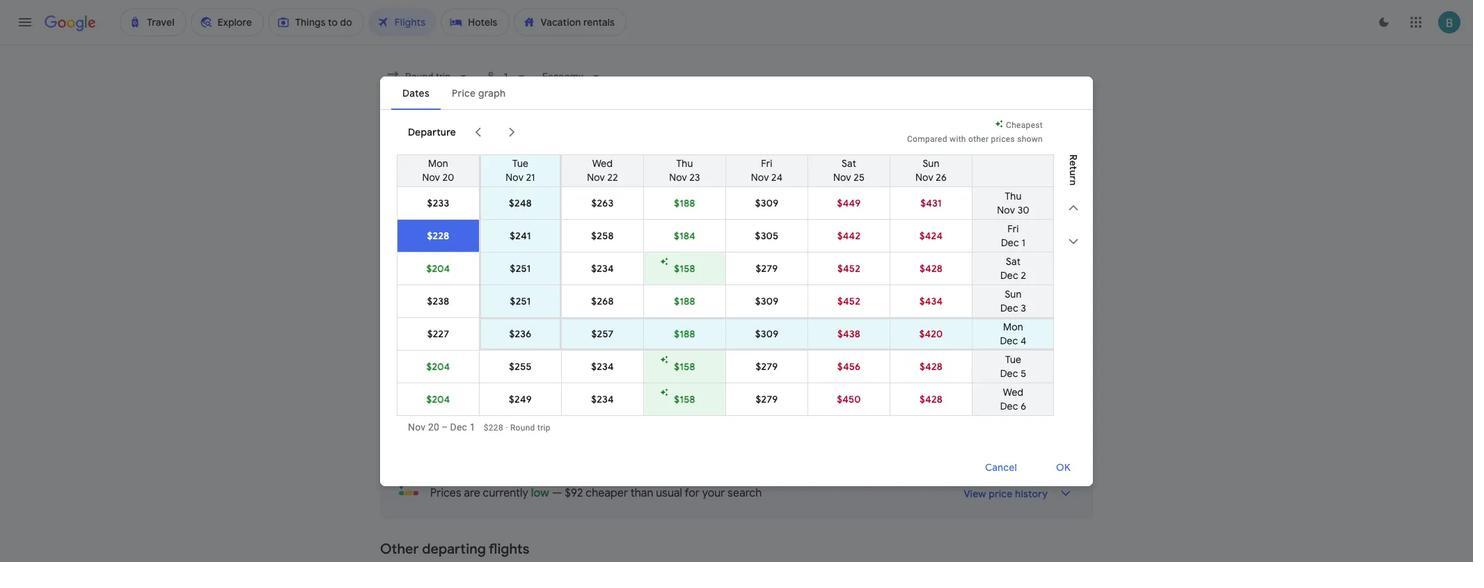 Task type: vqa. For each thing, say whether or not it's contained in the screenshot.
'North'
no



Task type: describe. For each thing, give the bounding box(es) containing it.
1 $251 button from the top
[[481, 252, 560, 284]]

1 $452 button from the top
[[808, 252, 890, 284]]

price for price
[[669, 144, 692, 157]]

airlines button
[[528, 139, 595, 162]]

Departure time: 1:30 PM. text field
[[445, 299, 484, 313]]

3 $234 button from the top
[[562, 383, 643, 415]]

1 button
[[478, 64, 534, 89]]

kg for 377
[[860, 404, 873, 418]]

$258 button
[[562, 220, 643, 252]]

2 $234 button from the top
[[562, 351, 643, 383]]

tue inside tue nov 21
[[512, 157, 528, 170]]

20
[[443, 171, 454, 183]]

20 – dec
[[428, 422, 467, 433]]

based
[[411, 264, 435, 274]]

history
[[1015, 488, 1048, 501]]

$238
[[427, 295, 449, 307]]

5 inside thu nov 30 fri dec 1 sat dec 2 sun dec 3 mon dec 4 tue dec 5 wed dec 6
[[1021, 367, 1026, 380]]

– inside 5 hr 27 min lax – bos
[[668, 316, 673, 326]]

sat inside thu nov 30 fri dec 1 sat dec 2 sun dec 3 mon dec 4 tue dec 5 wed dec 6
[[1006, 255, 1021, 268]]

$449
[[837, 197, 861, 209]]

0 horizontal spatial price
[[449, 264, 469, 274]]

t
[[1067, 166, 1080, 170]]

3 $428 button from the top
[[890, 383, 972, 415]]

than
[[631, 487, 653, 501]]

leaves los angeles international airport at 12:55 pm on thursday, november 23 and arrives at boston logan international airport at 9:35 pm on thursday, november 23. element
[[445, 404, 542, 418]]

nov for wed
[[587, 171, 605, 183]]

ok
[[1056, 462, 1071, 474]]

344
[[840, 299, 859, 313]]

nov 20 – dec 1
[[408, 422, 475, 433]]

$452 for 2nd "$452" button from the bottom
[[838, 262, 860, 275]]

$228 for $228 · round trip
[[484, 423, 503, 433]]

2 $309 from the top
[[755, 295, 779, 307]]

nov left 20 – dec
[[408, 422, 426, 433]]

12:55 pm – 9:35 pm delta
[[445, 404, 542, 430]]

united
[[445, 368, 470, 378]]

fri inside fri nov 24
[[761, 157, 773, 170]]

your
[[702, 487, 725, 501]]

$424 button
[[890, 220, 972, 252]]

other
[[968, 134, 989, 144]]

12:55 pm
[[445, 404, 490, 418]]

3 $204 button from the top
[[398, 383, 479, 415]]

1 $428 from the top
[[920, 262, 943, 275]]

sat nov 25
[[833, 157, 865, 183]]

find the best price region
[[380, 196, 1093, 232]]

9:57 pm
[[496, 299, 536, 313]]

$188 for 3rd the $188 button from the top of the page
[[674, 328, 695, 340]]

wed inside wed nov 22
[[592, 157, 613, 170]]

total duration 5 hr 31 min. element
[[652, 352, 742, 368]]

3 nonstop flight. element from the top
[[742, 404, 786, 420]]

none search field containing all filters
[[380, 64, 1093, 184]]

dec down the $174 text field on the right bottom of the page
[[1000, 367, 1018, 380]]

1 inside "popup button"
[[504, 71, 509, 82]]

duration
[[1009, 144, 1049, 157]]

kg for 393
[[861, 352, 873, 365]]

2 $428 from the top
[[920, 360, 943, 373]]

flights for best departing flights
[[479, 242, 520, 260]]

prices include required taxes + fees for 1 adult. optional charges and bag fees may apply. passenger assistance
[[560, 264, 997, 274]]

2 inside 393 kg co 2 +11% emissions
[[893, 356, 898, 368]]

1 down 12:55 pm
[[470, 422, 475, 433]]

$277 round trip
[[999, 404, 1037, 431]]

1 $309 button from the top
[[726, 187, 808, 219]]

ranked
[[380, 264, 409, 274]]

$434 button
[[890, 285, 972, 317]]

learn more about ranking image
[[539, 262, 552, 275]]

21
[[526, 171, 535, 183]]

$241 button
[[481, 220, 560, 252]]

sun nov 26
[[915, 157, 947, 183]]

1 $279 button from the top
[[726, 252, 808, 284]]

dates
[[633, 203, 659, 215]]

$249 button
[[480, 383, 561, 415]]

0 vertical spatial for
[[702, 264, 713, 274]]

co for 344 kg co
[[877, 299, 894, 313]]

track prices
[[404, 203, 461, 215]]

$251 for first $251 button from the top of the page
[[510, 262, 531, 275]]

bos for 27
[[673, 316, 690, 326]]

5:06 pm
[[498, 352, 539, 365]]

$434
[[919, 295, 943, 307]]

airports
[[934, 144, 971, 157]]

co for 393 kg co 2 +11% emissions
[[876, 352, 893, 365]]

include
[[587, 264, 615, 274]]

trip down 3
[[1024, 317, 1037, 327]]

$238 button
[[398, 285, 479, 317]]

+
[[675, 264, 680, 274]]

$158 for 3rd '$158' "button"
[[674, 393, 695, 406]]

departing for other
[[422, 541, 486, 558]]

$158 for 2nd '$158' "button"
[[674, 360, 695, 373]]

ok button
[[1039, 451, 1087, 485]]

$277
[[1012, 404, 1037, 418]]

departing for best
[[412, 242, 476, 260]]

passenger assistance button
[[912, 264, 997, 274]]

all filters
[[407, 144, 447, 157]]

filters
[[420, 144, 447, 157]]

price graph
[[1026, 202, 1079, 214]]

sort by: button
[[1029, 256, 1093, 281]]

flights for other departing flights
[[489, 541, 529, 558]]

currently
[[483, 487, 528, 501]]

5 hr 27 min lax – bos
[[652, 299, 707, 326]]

bags button
[[600, 139, 655, 162]]

sort
[[1035, 262, 1054, 274]]

assistance
[[955, 264, 997, 274]]

bag
[[832, 264, 846, 274]]

3 $309 from the top
[[755, 328, 779, 340]]

avg
[[840, 316, 854, 326]]

1 inside thu nov 30 fri dec 1 sat dec 2 sun dec 3 mon dec 4 tue dec 5 wed dec 6
[[1022, 236, 1025, 249]]

thu nov 23
[[669, 157, 700, 183]]

2 $204 from the top
[[426, 360, 450, 373]]

delta
[[445, 420, 465, 430]]

$92
[[565, 487, 583, 501]]

bos for 31
[[673, 368, 690, 378]]

ranked based on price and convenience
[[380, 264, 537, 274]]

swap origin and destination. image
[[593, 106, 610, 123]]

nov for tue
[[506, 171, 524, 183]]

—
[[552, 487, 562, 501]]

round trip for $174
[[999, 369, 1037, 379]]

tue nov 21
[[506, 157, 535, 183]]

track prices from los angeles to boston departing 2023-11-23 and returning 2023-12-02 image
[[559, 203, 584, 213]]

$228 for $228
[[427, 229, 449, 242]]

3 $158 button from the top
[[644, 383, 725, 415]]

2 inside 377 kg co 2
[[893, 408, 898, 420]]

price for price graph
[[1026, 202, 1050, 214]]

$268 button
[[562, 285, 643, 317]]

price button
[[660, 139, 716, 162]]

Arrival time: 5:06 PM. text field
[[498, 352, 539, 365]]

$233
[[427, 197, 449, 209]]

are
[[464, 487, 480, 501]]

2 $188 button from the top
[[644, 285, 725, 317]]

2 $428 button from the top
[[890, 351, 972, 383]]

0 vertical spatial prices
[[991, 134, 1015, 144]]

Departure time: 8:35 AM. text field
[[445, 352, 486, 365]]

6
[[1021, 400, 1026, 412]]

scroll down image
[[1065, 233, 1082, 250]]

2 $309 button from the top
[[726, 285, 808, 317]]

other
[[380, 541, 419, 558]]

Arrival time: 9:57 PM. text field
[[496, 299, 536, 313]]

1 $204 button from the top
[[398, 252, 479, 284]]

nonstop flight. element for 5 hr 31 min
[[742, 352, 786, 368]]

round trip for $158
[[999, 317, 1037, 327]]

thu nov 30 fri dec 1 sat dec 2 sun dec 3 mon dec 4 tue dec 5 wed dec 6
[[997, 190, 1029, 412]]

nov for fri
[[751, 171, 769, 183]]

$248
[[509, 197, 532, 209]]

$248 button
[[481, 187, 560, 219]]

required
[[618, 264, 650, 274]]

2 $452 button from the top
[[808, 285, 890, 317]]

5 for 5 hr 27 min lax – bos
[[652, 299, 658, 313]]

compared with other prices shown
[[907, 134, 1043, 144]]

$420
[[919, 328, 943, 340]]

Arrival time: 9:35 PM. text field
[[502, 404, 542, 418]]

$249
[[509, 393, 532, 406]]

3 $428 from the top
[[920, 393, 943, 406]]

25
[[854, 171, 865, 183]]

fri inside thu nov 30 fri dec 1 sat dec 2 sun dec 3 mon dec 4 tue dec 5 wed dec 6
[[1008, 222, 1019, 235]]

$305
[[755, 229, 779, 242]]

co for 377 kg co 2
[[875, 404, 893, 418]]

$227 button
[[398, 318, 479, 350]]

3 nonstop from the top
[[742, 404, 786, 418]]

$227
[[427, 328, 449, 340]]

best departing flights
[[380, 242, 520, 260]]

leaves los angeles international airport at 1:30 pm on thursday, november 23 and arrives at boston logan international airport at 9:57 pm on thursday, november 23. element
[[445, 299, 536, 313]]

$255 button
[[480, 351, 561, 383]]

$251 for 1st $251 button from the bottom of the page
[[510, 295, 531, 307]]

prices for prices include required taxes + fees for 1 adult. optional charges and bag fees may apply. passenger assistance
[[560, 264, 585, 274]]

sun inside thu nov 30 fri dec 1 sat dec 2 sun dec 3 mon dec 4 tue dec 5 wed dec 6
[[1005, 288, 1022, 300]]

$158 inside 'main content'
[[1013, 299, 1037, 313]]

min for 5 hr 31 min
[[687, 352, 706, 365]]

nov inside thu nov 30 fri dec 1 sat dec 2 sun dec 3 mon dec 4 tue dec 5 wed dec 6
[[997, 204, 1015, 216]]

158 US dollars text field
[[1013, 299, 1037, 313]]

1 vertical spatial price
[[989, 488, 1013, 501]]

174 US dollars text field
[[1014, 352, 1037, 365]]

thu for 30
[[1005, 190, 1022, 202]]

Return text field
[[985, 95, 1049, 133]]

1 $309 from the top
[[755, 197, 779, 209]]

cheapest
[[1006, 120, 1043, 130]]

9:35 pm
[[502, 404, 542, 418]]

on
[[437, 264, 447, 274]]

$431
[[920, 197, 942, 209]]

1 $188 button from the top
[[644, 187, 725, 219]]

1 and from the left
[[471, 264, 485, 274]]

with
[[950, 134, 966, 144]]

nov 23 – dec 2
[[484, 203, 552, 215]]

1 left adult.
[[715, 264, 720, 274]]

connecting airports
[[878, 144, 971, 157]]

nonstop for 5 hr 31 min
[[742, 352, 786, 365]]



Task type: locate. For each thing, give the bounding box(es) containing it.
1 vertical spatial $251 button
[[481, 285, 560, 317]]

hr for 40
[[661, 404, 671, 418]]

and left bag
[[815, 264, 830, 274]]

– inside 12:55 pm – 9:35 pm delta
[[492, 404, 499, 418]]

lax down total duration 5 hr 27 min. element
[[652, 316, 668, 326]]

lax inside 5 hr 27 min lax – bos
[[652, 316, 668, 326]]

2 vertical spatial nonstop flight. element
[[742, 404, 786, 420]]

2 vertical spatial $428 button
[[890, 383, 972, 415]]

round down 3
[[999, 317, 1021, 327]]

this price for this flight doesn't include overhead bin access. if you need a carry-on bag, use the bags filter to update prices. image for $158
[[996, 298, 1013, 314]]

1 $204 from the top
[[426, 262, 450, 275]]

1 vertical spatial $228
[[484, 423, 503, 433]]

sat left "sort"
[[1006, 255, 1021, 268]]

shown
[[1017, 134, 1043, 144]]

$251 button down '$241' button on the top
[[481, 252, 560, 284]]

1 vertical spatial mon
[[1003, 321, 1023, 333]]

2 left "sort"
[[1021, 269, 1026, 282]]

main content containing best departing flights
[[380, 196, 1093, 563]]

5 inside "5 hr 31 min lax – bos"
[[652, 352, 658, 365]]

1 vertical spatial emissions
[[863, 368, 903, 378]]

0 vertical spatial price
[[669, 144, 692, 157]]

bos inside "5 hr 31 min lax – bos"
[[673, 368, 690, 378]]

2 fees from the left
[[849, 264, 866, 274]]

22
[[607, 171, 618, 183]]

$428 up $434 button
[[920, 262, 943, 275]]

any dates
[[613, 203, 659, 215]]

1 horizontal spatial fri
[[1008, 222, 1019, 235]]

min inside "5 hr 31 min lax – bos"
[[687, 352, 706, 365]]

departing right other
[[422, 541, 486, 558]]

2 vertical spatial min
[[691, 404, 709, 418]]

2 nonstop flight. element from the top
[[742, 352, 786, 368]]

0 vertical spatial $204 button
[[398, 252, 479, 284]]

1 $234 from the top
[[591, 262, 614, 275]]

connecting airports button
[[870, 139, 995, 162]]

2 inside thu nov 30 fri dec 1 sat dec 2 sun dec 3 mon dec 4 tue dec 5 wed dec 6
[[1021, 269, 1026, 282]]

0 vertical spatial kg
[[862, 299, 874, 313]]

2 and from the left
[[815, 264, 830, 274]]

0 vertical spatial departing
[[412, 242, 476, 260]]

$452 left may
[[838, 262, 860, 275]]

5 for 5 hr 31 min lax – bos
[[652, 352, 658, 365]]

1 vertical spatial hr
[[661, 352, 671, 365]]

$158 button up 40
[[644, 351, 725, 383]]

$158 button down "5 hr 31 min lax – bos"
[[644, 383, 725, 415]]

thu inside thu nov 30 fri dec 1 sat dec 2 sun dec 3 mon dec 4 tue dec 5 wed dec 6
[[1005, 190, 1022, 202]]

3
[[1021, 302, 1026, 314]]

2 vertical spatial $234 button
[[562, 383, 643, 415]]

min right 27
[[689, 299, 707, 313]]

0 vertical spatial $251
[[510, 262, 531, 275]]

min right 40
[[691, 404, 709, 418]]

grid
[[954, 202, 972, 214]]

0 vertical spatial bos
[[673, 316, 690, 326]]

co inside 393 kg co 2 +11% emissions
[[876, 352, 893, 365]]

$204
[[426, 262, 450, 275], [426, 360, 450, 373], [426, 393, 450, 406]]

lax down total duration 5 hr 31 min. element in the bottom of the page
[[652, 368, 668, 378]]

$188 down "+"
[[674, 295, 695, 307]]

1 nonstop flight. element from the top
[[742, 299, 786, 315]]

hr inside 5 hr 27 min lax – bos
[[661, 299, 671, 313]]

1 round trip from the top
[[999, 317, 1037, 327]]

3 hr from the top
[[661, 404, 671, 418]]

0 vertical spatial $158 button
[[644, 252, 725, 284]]

1 vertical spatial co
[[876, 352, 893, 365]]

0 vertical spatial $251 button
[[481, 252, 560, 284]]

0 vertical spatial round
[[999, 317, 1021, 327]]

fri nov 24
[[751, 157, 783, 183]]

1 vertical spatial $428
[[920, 360, 943, 373]]

$158 button down '$184' button
[[644, 252, 725, 284]]

min right 31 at the bottom left
[[687, 352, 706, 365]]

1 vertical spatial $279
[[756, 360, 778, 373]]

tue inside thu nov 30 fri dec 1 sat dec 2 sun dec 3 mon dec 4 tue dec 5 wed dec 6
[[1005, 353, 1021, 366]]

dec right assistance
[[1000, 269, 1018, 282]]

nov left 21
[[506, 171, 524, 183]]

optional
[[747, 264, 779, 274]]

1 $158 button from the top
[[644, 252, 725, 284]]

0 vertical spatial $309
[[755, 197, 779, 209]]

mon inside thu nov 30 fri dec 1 sat dec 2 sun dec 3 mon dec 4 tue dec 5 wed dec 6
[[1003, 321, 1023, 333]]

0 horizontal spatial mon
[[428, 157, 448, 170]]

Departure time: 12:55 PM. text field
[[445, 404, 490, 418]]

1 vertical spatial kg
[[861, 352, 873, 365]]

$279 for second $279 "button" from the top
[[756, 360, 778, 373]]

0 horizontal spatial prices
[[430, 487, 461, 501]]

0 vertical spatial $234 button
[[562, 252, 643, 284]]

round inside the $277 round trip
[[999, 421, 1021, 431]]

lax for 5 hr 31 min
[[652, 368, 668, 378]]

+11%
[[840, 368, 861, 378]]

27
[[674, 299, 686, 313]]

0 vertical spatial $279
[[756, 262, 778, 275]]

– right 1:30 pm text box
[[487, 299, 494, 313]]

1 vertical spatial thu
[[1005, 190, 1022, 202]]

0 horizontal spatial tue
[[512, 157, 528, 170]]

2
[[547, 203, 552, 215], [1021, 269, 1026, 282], [893, 356, 898, 368], [893, 408, 898, 420]]

by:
[[1057, 262, 1071, 274]]

1 vertical spatial $428 button
[[890, 351, 972, 383]]

2 $234 from the top
[[591, 360, 614, 373]]

$309
[[755, 197, 779, 209], [755, 295, 779, 307], [755, 328, 779, 340]]

cancel button
[[968, 451, 1034, 485]]

Departure text field
[[867, 95, 931, 133]]

$204 button up $238 button
[[398, 252, 479, 284]]

$428 right 377 kg co 2
[[920, 393, 943, 406]]

1 horizontal spatial tue
[[1005, 353, 1021, 366]]

$188 down 5 hr 27 min lax – bos
[[674, 328, 695, 340]]

$184 button
[[644, 220, 725, 252]]

2 vertical spatial kg
[[860, 404, 873, 418]]

2 $204 button from the top
[[398, 351, 479, 383]]

$309 button
[[726, 187, 808, 219], [726, 285, 808, 317], [726, 319, 808, 348]]

best
[[380, 242, 409, 260]]

0 horizontal spatial prices
[[432, 203, 461, 215]]

nonstop flight. element for 5 hr 27 min
[[742, 299, 786, 315]]

n
[[1067, 180, 1080, 186]]

price graph button
[[990, 196, 1090, 221]]

$204 down best departing flights
[[426, 262, 450, 275]]

graph
[[1052, 202, 1079, 214]]

nov inside sat nov 25
[[833, 171, 851, 183]]

kg inside 377 kg co 2
[[860, 404, 873, 418]]

round trip down the $174 text field on the right bottom of the page
[[999, 369, 1037, 379]]

fees right "+"
[[683, 264, 699, 274]]

$228
[[427, 229, 449, 242], [484, 423, 503, 433]]

0 horizontal spatial sat
[[842, 157, 856, 170]]

1 horizontal spatial price
[[1026, 202, 1050, 214]]

1 horizontal spatial prices
[[560, 264, 585, 274]]

nonstop flight. element
[[742, 299, 786, 315], [742, 352, 786, 368], [742, 404, 786, 420]]

nov left 20
[[422, 171, 440, 183]]

any
[[613, 203, 631, 215]]

1 $452 from the top
[[838, 262, 860, 275]]

$236
[[509, 328, 532, 340]]

$188 button
[[644, 187, 725, 219], [644, 285, 725, 317], [644, 319, 725, 348]]

usual
[[656, 487, 682, 501]]

hr left 27
[[661, 299, 671, 313]]

1 vertical spatial wed
[[1003, 386, 1024, 399]]

main content
[[380, 196, 1093, 563]]

prices are currently low — $92 cheaper than usual for your search
[[430, 487, 762, 501]]

1 nonstop from the top
[[742, 299, 786, 313]]

nov inside fri nov 24
[[751, 171, 769, 183]]

prices right 'other'
[[991, 134, 1015, 144]]

$204 button up nov 20 – dec 1
[[398, 383, 479, 415]]

thu for 23
[[676, 157, 693, 170]]

2 $251 from the top
[[510, 295, 531, 307]]

2 $251 button from the top
[[481, 285, 560, 317]]

co up avg emissions
[[877, 299, 894, 313]]

apply.
[[886, 264, 909, 274]]

228 US dollars text field
[[484, 423, 503, 433]]

$188 button down 23
[[644, 187, 725, 219]]

this price for this flight doesn't include overhead bin access. if you need a carry-on bag, use the bags filter to update prices. image for $174
[[997, 350, 1014, 367]]

2 vertical spatial $309
[[755, 328, 779, 340]]

sun inside sun nov 26
[[923, 157, 940, 170]]

– up 228 us dollars "text field"
[[492, 404, 499, 418]]

2 $279 button from the top
[[726, 351, 808, 383]]

5 left 31 at the bottom left
[[652, 352, 658, 365]]

5 hr 31 min lax – bos
[[652, 352, 706, 378]]

$305 button
[[726, 220, 808, 252]]

$428 down $420 button
[[920, 360, 943, 373]]

2 left 'track prices from los angeles to boston departing 2023-11-23 and returning 2023-12-02' image
[[547, 203, 552, 215]]

cheaper
[[586, 487, 628, 501]]

1 horizontal spatial sat
[[1006, 255, 1021, 268]]

scroll right image
[[503, 124, 520, 140]]

1 vertical spatial $452
[[838, 295, 860, 307]]

1 vertical spatial this price for this flight doesn't include overhead bin access. if you need a carry-on bag, use the bags filter to update prices. image
[[997, 350, 1014, 367]]

lax inside "5 hr 31 min lax – bos"
[[652, 368, 668, 378]]

$188 for third the $188 button from the bottom
[[674, 197, 695, 209]]

5 hr 40 min
[[652, 404, 709, 418]]

$204 button down $227 button in the left of the page
[[398, 351, 479, 383]]

1 round from the top
[[999, 317, 1021, 327]]

$236 button
[[481, 319, 560, 348]]

prices left are
[[430, 487, 461, 501]]

$279 for third $279 "button" from the bottom
[[756, 262, 778, 275]]

round for $174
[[999, 369, 1021, 379]]

$158
[[674, 262, 695, 275], [1013, 299, 1037, 313], [674, 360, 695, 373], [674, 393, 695, 406]]

round for $158
[[999, 317, 1021, 327]]

1 horizontal spatial prices
[[991, 134, 1015, 144]]

277 US dollars text field
[[1012, 404, 1037, 418]]

bag fees button
[[832, 264, 866, 274]]

2 $188 from the top
[[674, 295, 695, 307]]

1 $234 button from the top
[[562, 252, 643, 284]]

$234 for 2nd $234 "button" from the bottom
[[591, 360, 614, 373]]

– down total duration 5 hr 31 min. element in the bottom of the page
[[668, 368, 673, 378]]

377 kg co 2
[[840, 404, 898, 420]]

3 $279 from the top
[[756, 393, 778, 406]]

1 vertical spatial $188 button
[[644, 285, 725, 317]]

kg right '377'
[[860, 404, 873, 418]]

1 up scroll right 'icon' at the left of the page
[[504, 71, 509, 82]]

kg for 344
[[862, 299, 874, 313]]

sat up 25
[[842, 157, 856, 170]]

thu up 23
[[676, 157, 693, 170]]

total duration 5 hr 27 min. element
[[652, 299, 742, 315]]

wed up 22
[[592, 157, 613, 170]]

sat inside sat nov 25
[[842, 157, 856, 170]]

$158 up 4
[[1013, 299, 1037, 313]]

$251 up the $236
[[510, 295, 531, 307]]

26
[[936, 171, 947, 183]]

r
[[1067, 154, 1080, 160]]

1 vertical spatial $158 button
[[644, 351, 725, 383]]

0 horizontal spatial fri
[[761, 157, 773, 170]]

$428
[[920, 262, 943, 275], [920, 360, 943, 373], [920, 393, 943, 406]]

round
[[999, 317, 1021, 327], [999, 369, 1021, 379], [999, 421, 1021, 431]]

0 vertical spatial $428 button
[[890, 252, 972, 284]]

leaves los angeles international airport at 8:35 am on thursday, november 23 and arrives at boston logan international airport at 5:06 pm on thursday, november 23. element
[[445, 352, 539, 365]]

for left adult.
[[702, 264, 713, 274]]

prices
[[560, 264, 585, 274], [430, 487, 461, 501]]

0 vertical spatial $204
[[426, 262, 450, 275]]

0 vertical spatial sat
[[842, 157, 856, 170]]

bos down 27
[[673, 316, 690, 326]]

total duration 5 hr 40 min. element
[[652, 404, 742, 420]]

fri down 30
[[1008, 222, 1019, 235]]

for left your
[[685, 487, 700, 501]]

2 vertical spatial co
[[875, 404, 893, 418]]

wed up 6
[[1003, 386, 1024, 399]]

nov inside thu nov 23
[[669, 171, 687, 183]]

2 round from the top
[[999, 369, 1021, 379]]

1 $188 from the top
[[674, 197, 695, 209]]

prices inside find the best price region
[[432, 203, 461, 215]]

1 horizontal spatial fees
[[849, 264, 866, 274]]

nov inside 'mon nov 20'
[[422, 171, 440, 183]]

flights
[[479, 242, 520, 260], [489, 541, 529, 558]]

1 vertical spatial tue
[[1005, 353, 1021, 366]]

1 vertical spatial round trip
[[999, 369, 1037, 379]]

kg
[[862, 299, 874, 313], [861, 352, 873, 365], [860, 404, 873, 418]]

$420 button
[[890, 319, 972, 348]]

1 vertical spatial price
[[1026, 202, 1050, 214]]

view
[[964, 488, 986, 501]]

co inside 377 kg co 2
[[875, 404, 893, 418]]

$251 button up the $236
[[481, 285, 560, 317]]

1 $428 button from the top
[[890, 252, 972, 284]]

trip down the $174 text field on the right bottom of the page
[[1024, 369, 1037, 379]]

$188 button down "+"
[[644, 285, 725, 317]]

0 vertical spatial co
[[877, 299, 894, 313]]

$452 up avg
[[838, 295, 860, 307]]

lax for 5 hr 27 min
[[652, 316, 668, 326]]

1 vertical spatial min
[[687, 352, 706, 365]]

$228 button
[[398, 220, 479, 252]]

connecting
[[878, 144, 932, 157]]

avg emissions
[[840, 316, 897, 326]]

$279 for third $279 "button"
[[756, 393, 778, 406]]

kg inside 393 kg co 2 +11% emissions
[[861, 352, 873, 365]]

1 $279 from the top
[[756, 262, 778, 275]]

$158 right taxes
[[674, 262, 695, 275]]

2 vertical spatial $309 button
[[726, 319, 808, 348]]

3 round from the top
[[999, 421, 1021, 431]]

3 $204 from the top
[[426, 393, 450, 406]]

1 vertical spatial bos
[[673, 368, 690, 378]]

·
[[506, 423, 508, 433]]

fees right bag
[[849, 264, 866, 274]]

$452 button down bag fees button
[[808, 285, 890, 317]]

emissions right +11%
[[863, 368, 903, 378]]

1 vertical spatial nonstop flight. element
[[742, 352, 786, 368]]

0 vertical spatial $228
[[427, 229, 449, 242]]

2 inside find the best price region
[[547, 203, 552, 215]]

1 vertical spatial $234
[[591, 360, 614, 373]]

dec left 3
[[1000, 302, 1018, 314]]

2 $452 from the top
[[838, 295, 860, 307]]

fri
[[761, 157, 773, 170], [1008, 222, 1019, 235]]

1 vertical spatial $188
[[674, 295, 695, 307]]

1 $251 from the top
[[510, 262, 531, 275]]

2 vertical spatial $188 button
[[644, 319, 725, 348]]

5 left 40
[[652, 404, 658, 418]]

other departing flights
[[380, 541, 529, 558]]

round down "$277"
[[999, 421, 1021, 431]]

1 vertical spatial sat
[[1006, 255, 1021, 268]]

adult.
[[722, 264, 744, 274]]

nov left 24 on the right
[[751, 171, 769, 183]]

nov for sun
[[915, 171, 933, 183]]

1 horizontal spatial wed
[[1003, 386, 1024, 399]]

5 inside the total duration 5 hr 40 min. element
[[652, 404, 658, 418]]

and down best departing flights
[[471, 264, 485, 274]]

2 round trip from the top
[[999, 369, 1037, 379]]

$158 button
[[644, 252, 725, 284], [644, 351, 725, 383], [644, 383, 725, 415]]

0 vertical spatial $234
[[591, 262, 614, 275]]

1 vertical spatial prices
[[430, 487, 461, 501]]

$268
[[591, 295, 614, 307]]

5 for 5 hr 40 min
[[652, 404, 658, 418]]

mon nov 20
[[422, 157, 454, 183]]

2 vertical spatial nonstop
[[742, 404, 786, 418]]

price
[[669, 144, 692, 157], [1026, 202, 1050, 214]]

$228 inside button
[[427, 229, 449, 242]]

hr for 27
[[661, 299, 671, 313]]

$234 for 1st $234 "button"
[[591, 262, 614, 275]]

$188 for second the $188 button from the bottom
[[674, 295, 695, 307]]

2 vertical spatial $234
[[591, 393, 614, 406]]

3 $188 button from the top
[[644, 319, 725, 348]]

mon inside 'mon nov 20'
[[428, 157, 448, 170]]

1 lax from the top
[[652, 316, 668, 326]]

co right 393 at the bottom right of the page
[[876, 352, 893, 365]]

1 horizontal spatial and
[[815, 264, 830, 274]]

scroll left image
[[470, 124, 487, 140]]

2 $158 button from the top
[[644, 351, 725, 383]]

– inside "5 hr 31 min lax – bos"
[[668, 368, 673, 378]]

kg right 393 at the bottom right of the page
[[861, 352, 873, 365]]

price inside popup button
[[669, 144, 692, 157]]

stops button
[[464, 139, 522, 162]]

$450 button
[[808, 383, 890, 415]]

price left graph
[[1026, 202, 1050, 214]]

nov
[[422, 171, 440, 183], [506, 171, 524, 183], [587, 171, 605, 183], [669, 171, 687, 183], [751, 171, 769, 183], [833, 171, 851, 183], [915, 171, 933, 183], [484, 203, 503, 215], [997, 204, 1015, 216], [408, 422, 426, 433]]

0 vertical spatial hr
[[661, 299, 671, 313]]

2 nonstop from the top
[[742, 352, 786, 365]]

nonstop
[[742, 299, 786, 313], [742, 352, 786, 365], [742, 404, 786, 418]]

trip inside the $277 round trip
[[1024, 421, 1037, 431]]

bos inside 5 hr 27 min lax – bos
[[673, 316, 690, 326]]

$234 button
[[562, 252, 643, 284], [562, 351, 643, 383], [562, 383, 643, 415]]

2 vertical spatial round
[[999, 421, 1021, 431]]

2 lax from the top
[[652, 368, 668, 378]]

may
[[868, 264, 884, 274]]

hr left 31 at the bottom left
[[661, 352, 671, 365]]

wed inside thu nov 30 fri dec 1 sat dec 2 sun dec 3 mon dec 4 tue dec 5 wed dec 6
[[1003, 386, 1024, 399]]

sun down connecting airports
[[923, 157, 940, 170]]

– down total duration 5 hr 27 min. element
[[668, 316, 673, 326]]

nov left 30
[[997, 204, 1015, 216]]

date grid
[[929, 202, 972, 214]]

0 vertical spatial price
[[449, 264, 469, 274]]

sun up 3
[[1005, 288, 1022, 300]]

min inside 5 hr 27 min lax – bos
[[689, 299, 707, 313]]

393
[[840, 352, 858, 365]]

nov for sat
[[833, 171, 851, 183]]

24
[[771, 171, 783, 183]]

emissions inside 393 kg co 2 +11% emissions
[[863, 368, 903, 378]]

price inside button
[[1026, 202, 1050, 214]]

1 vertical spatial flights
[[489, 541, 529, 558]]

nov inside sun nov 26
[[915, 171, 933, 183]]

nov inside find the best price region
[[484, 203, 503, 215]]

dec down 30
[[1001, 236, 1019, 249]]

0 vertical spatial $428
[[920, 262, 943, 275]]

1 vertical spatial nonstop
[[742, 352, 786, 365]]

nov left 26
[[915, 171, 933, 183]]

nonstop for 5 hr 27 min
[[742, 299, 786, 313]]

$255
[[509, 360, 532, 373]]

$452
[[838, 262, 860, 275], [838, 295, 860, 307]]

co right '377'
[[875, 404, 893, 418]]

$452 for 2nd "$452" button from the top
[[838, 295, 860, 307]]

0 horizontal spatial and
[[471, 264, 485, 274]]

kg up avg emissions
[[862, 299, 874, 313]]

0 vertical spatial $452 button
[[808, 252, 890, 284]]

charges
[[782, 264, 813, 274]]

0 vertical spatial emissions
[[857, 316, 897, 326]]

hr inside "5 hr 31 min lax – bos"
[[661, 352, 671, 365]]

1 hr from the top
[[661, 299, 671, 313]]

lax
[[652, 316, 668, 326], [652, 368, 668, 378]]

$158 for third '$158' "button" from the bottom
[[674, 262, 695, 275]]

1 vertical spatial $251
[[510, 295, 531, 307]]

0 vertical spatial thu
[[676, 157, 693, 170]]

scroll up image
[[1065, 200, 1082, 216]]

$279
[[756, 262, 778, 275], [756, 360, 778, 373], [756, 393, 778, 406]]

thu inside thu nov 23
[[676, 157, 693, 170]]

and
[[471, 264, 485, 274], [815, 264, 830, 274]]

emissions down 344 kg co
[[857, 316, 897, 326]]

nov left $248
[[484, 203, 503, 215]]

all filters button
[[380, 139, 459, 162]]

$450
[[837, 393, 861, 406]]

prices for prices are currently low — $92 cheaper than usual for your search
[[430, 487, 461, 501]]

all
[[407, 144, 418, 157]]

dec left 4
[[1000, 335, 1018, 347]]

0 vertical spatial nonstop flight. element
[[742, 299, 786, 315]]

$158 up 40
[[674, 360, 695, 373]]

2 hr from the top
[[661, 352, 671, 365]]

prices right learn more about ranking icon
[[560, 264, 585, 274]]

price up thu nov 23
[[669, 144, 692, 157]]

1 down 30
[[1022, 236, 1025, 249]]

trip down "$277"
[[1024, 421, 1037, 431]]

trip right round
[[537, 423, 551, 433]]

$452 button down $442 button
[[808, 252, 890, 284]]

0 vertical spatial sun
[[923, 157, 940, 170]]

None search field
[[380, 64, 1093, 184]]

0 vertical spatial wed
[[592, 157, 613, 170]]

price right 'view'
[[989, 488, 1013, 501]]

this price for this flight doesn't include overhead bin access. if you need a carry-on bag, use the bags filter to update prices. image
[[996, 298, 1013, 314], [997, 350, 1014, 367]]

3 $279 button from the top
[[726, 383, 808, 415]]

0 horizontal spatial fees
[[683, 264, 699, 274]]

e
[[1067, 160, 1080, 166]]

nov inside tue nov 21
[[506, 171, 524, 183]]

0 horizontal spatial for
[[685, 487, 700, 501]]

3 $309 button from the top
[[726, 319, 808, 348]]

3 $234 from the top
[[591, 393, 614, 406]]

2 bos from the top
[[673, 368, 690, 378]]

nov left 22
[[587, 171, 605, 183]]

40
[[674, 404, 688, 418]]

round trip down 3
[[999, 317, 1037, 327]]

dec left 6
[[1000, 400, 1018, 412]]

5 inside 5 hr 27 min lax – bos
[[652, 299, 658, 313]]

$204 down $227 button in the left of the page
[[426, 360, 450, 373]]

1 vertical spatial departing
[[422, 541, 486, 558]]

0 vertical spatial nonstop
[[742, 299, 786, 313]]

$438 button
[[808, 319, 890, 348]]

flights up convenience
[[479, 242, 520, 260]]

2 $279 from the top
[[756, 360, 778, 373]]

1 vertical spatial round
[[999, 369, 1021, 379]]

2 vertical spatial $158 button
[[644, 383, 725, 415]]

0 vertical spatial $279 button
[[726, 252, 808, 284]]

price
[[449, 264, 469, 274], [989, 488, 1013, 501]]

1 bos from the top
[[673, 316, 690, 326]]

nov for mon
[[422, 171, 440, 183]]

1 vertical spatial lax
[[652, 368, 668, 378]]

1 horizontal spatial for
[[702, 264, 713, 274]]

1 fees from the left
[[683, 264, 699, 274]]

– inside 1:30 pm – 9:57 pm jetblue
[[487, 299, 494, 313]]

2 vertical spatial $279 button
[[726, 383, 808, 415]]

344 kg co
[[840, 299, 894, 313]]

nov left 23
[[669, 171, 687, 183]]

$184
[[674, 229, 695, 242]]

flights down currently
[[489, 541, 529, 558]]

$456
[[837, 360, 861, 373]]

nov for thu
[[669, 171, 687, 183]]

1 horizontal spatial mon
[[1003, 321, 1023, 333]]

$234 for 1st $234 "button" from the bottom of the page
[[591, 393, 614, 406]]

2 down $420 button
[[893, 356, 898, 368]]

$204 up nov 20 – dec 1
[[426, 393, 450, 406]]

0 horizontal spatial sun
[[923, 157, 940, 170]]

0 vertical spatial $309 button
[[726, 187, 808, 219]]

min for 5 hr 27 min
[[689, 299, 707, 313]]

3 $188 from the top
[[674, 328, 695, 340]]

hr for 31
[[661, 352, 671, 365]]

nov inside wed nov 22
[[587, 171, 605, 183]]



